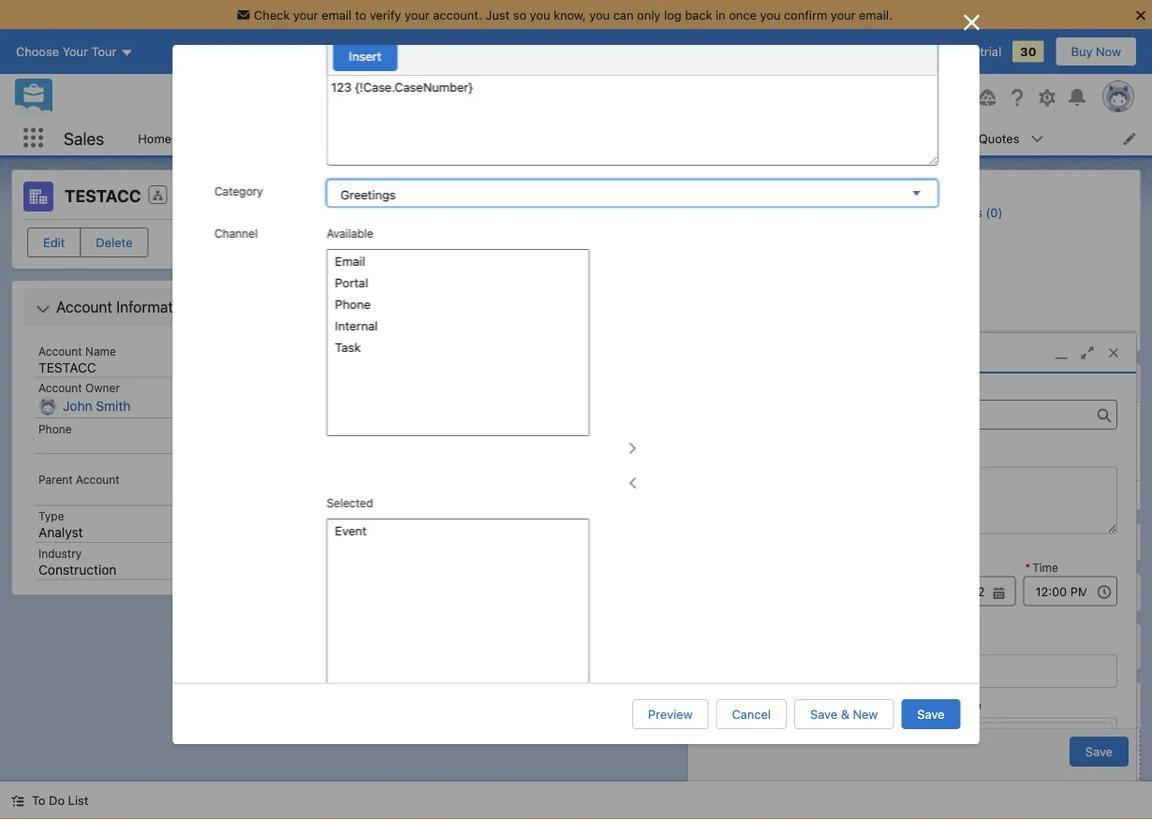 Task type: describe. For each thing, give the bounding box(es) containing it.
related
[[922, 698, 965, 712]]

1 horizontal spatial to
[[622, 511, 633, 525]]

all left types
[[756, 264, 770, 278]]

contacts (1)
[[904, 180, 974, 194]]

greetings button
[[326, 179, 938, 207]]

so
[[513, 8, 526, 22]]

october  •  2023
[[336, 427, 429, 441]]

parent
[[38, 473, 73, 486]]

name inside test event dialog
[[707, 698, 740, 712]]

log
[[664, 8, 682, 22]]

account information
[[56, 298, 194, 316]]

preview button
[[632, 700, 709, 730]]

email.
[[859, 8, 893, 22]]

days
[[914, 45, 941, 59]]

cancel
[[732, 708, 771, 722]]

opportunities
[[916, 535, 1005, 550]]

opportunities (0)
[[904, 205, 1002, 219]]

verify
[[370, 8, 401, 22]]

opportunities image
[[882, 205, 895, 218]]

october  •  2023 button
[[307, 419, 845, 449]]

(0) for opportunities (0)
[[1009, 535, 1029, 550]]

channel
[[214, 226, 257, 240]]

leave feedback
[[807, 45, 899, 59]]

0 vertical spatial activities
[[693, 264, 744, 278]]

3 your from the left
[[831, 8, 856, 22]]

accounts
[[275, 131, 328, 145]]

to inside button
[[32, 794, 45, 808]]

(0) link
[[916, 585, 982, 601]]

category
[[214, 185, 263, 198]]

call
[[390, 233, 411, 247]]

log
[[355, 233, 377, 247]]

account owner
[[38, 382, 120, 395]]

delete
[[96, 236, 133, 250]]

upcoming & overdue
[[336, 333, 464, 347]]

account for account information
[[56, 298, 112, 316]]

home link
[[127, 121, 183, 155]]

files
[[916, 698, 946, 713]]

text default image
[[11, 795, 24, 808]]

delete button
[[80, 228, 149, 258]]

type
[[38, 510, 64, 523]]

text default image
[[36, 302, 51, 317]]

show all (10) link
[[968, 330, 1042, 344]]

john smith
[[63, 399, 131, 414]]

1 vertical spatial testacc
[[38, 360, 96, 375]]

save for "save" button in test event dialog
[[1086, 745, 1113, 759]]

details link
[[407, 178, 453, 215]]

back
[[685, 8, 712, 22]]

save & new button
[[794, 700, 894, 730]]

filters:
[[579, 264, 618, 278]]

activity
[[317, 188, 373, 206]]

account for account name
[[38, 345, 82, 358]]

to do list button
[[0, 782, 100, 820]]

account name
[[38, 345, 116, 358]]

(1)
[[978, 375, 996, 391]]

save inside save & new button
[[810, 708, 838, 722]]

leave
[[807, 45, 840, 59]]

save for "save" button to the left
[[917, 708, 945, 722]]

types
[[774, 264, 805, 278]]

a
[[380, 233, 387, 247]]

buy now
[[1071, 45, 1121, 59]]

quotes link
[[967, 121, 1031, 155]]

0 vertical spatial contacts image
[[882, 180, 895, 193]]

now
[[1096, 45, 1121, 59]]

john smith link
[[63, 399, 131, 415]]

no more past activities to load.
[[488, 511, 664, 525]]

3 you from the left
[[760, 8, 781, 22]]

opportunities (0)
[[916, 535, 1029, 550]]

contracts (0) link
[[904, 230, 980, 245]]

contacts image inside test event dialog
[[711, 725, 733, 747]]

analyst
[[38, 525, 83, 540]]

marketing link
[[557, 178, 625, 215]]

construction
[[38, 562, 117, 577]]

john
[[63, 399, 92, 414]]

list
[[68, 794, 88, 808]]

Location text field
[[707, 655, 1117, 689]]

contacts (1) link
[[904, 180, 974, 195]]

trial
[[980, 45, 1001, 59]]

no more past activities to load. status
[[306, 511, 846, 525]]

account for account owner
[[38, 382, 82, 395]]

files (0)
[[916, 698, 969, 713]]

2 your from the left
[[405, 8, 430, 22]]

buy now button
[[1055, 37, 1137, 67]]

log a call button
[[310, 225, 427, 255]]

tab list containing activity
[[306, 178, 846, 215]]

information
[[116, 298, 194, 316]]

account information button
[[27, 292, 266, 322]]

sales link
[[487, 178, 523, 215]]

check
[[254, 8, 290, 22]]

available
[[326, 226, 373, 240]]

0 horizontal spatial sales
[[64, 128, 104, 148]]

(10)
[[1020, 330, 1042, 344]]

Description text field
[[707, 467, 1117, 534]]

files
[[1017, 781, 1040, 795]]

upcoming
[[336, 333, 397, 347]]

1 vertical spatial (0)
[[959, 585, 979, 601]]

list containing home
[[127, 121, 1152, 155]]

test contact element
[[871, 410, 1140, 474]]

2023
[[397, 427, 429, 441]]



Task type: locate. For each thing, give the bounding box(es) containing it.
time
[[638, 264, 663, 278]]

1 vertical spatial name
[[707, 698, 740, 712]]

to left do
[[32, 794, 45, 808]]

1 horizontal spatial name
[[707, 698, 740, 712]]

feedback
[[843, 45, 899, 59]]

testacc up delete
[[65, 186, 141, 206]]

activities right time
[[693, 264, 744, 278]]

0 vertical spatial &
[[400, 333, 409, 347]]

account right the parent
[[76, 473, 120, 486]]

in right "back"
[[716, 8, 726, 22]]

insert button
[[333, 41, 397, 71]]

30
[[1020, 45, 1037, 59]]

account.
[[433, 8, 482, 22]]

1 vertical spatial activities
[[568, 511, 618, 525]]

& left the overdue
[[400, 333, 409, 347]]

0 horizontal spatial in
[[716, 8, 726, 22]]

save inside test event dialog
[[1086, 745, 1113, 759]]

home
[[138, 131, 171, 145]]

1 vertical spatial sales
[[487, 188, 523, 206]]

1 horizontal spatial sales
[[487, 188, 523, 206]]

once
[[729, 8, 757, 22]]

2 horizontal spatial your
[[831, 8, 856, 22]]

0 horizontal spatial save
[[810, 708, 838, 722]]

left
[[945, 45, 963, 59]]

0 vertical spatial (0)
[[1009, 535, 1029, 550]]

marketing
[[557, 188, 625, 206]]

1 horizontal spatial •
[[666, 264, 672, 278]]

1 horizontal spatial in
[[967, 45, 977, 59]]

list item
[[876, 121, 967, 155]]

1 vertical spatial save button
[[1070, 737, 1129, 767]]

opportunities (0) link
[[904, 205, 1002, 220]]

(0) down opportunities (0)
[[959, 585, 979, 601]]

1 horizontal spatial activities
[[693, 264, 744, 278]]

• left types
[[747, 264, 753, 278]]

&
[[400, 333, 409, 347], [841, 708, 849, 722]]

testacc down account name
[[38, 360, 96, 375]]

& for new
[[841, 708, 849, 722]]

account up john
[[38, 382, 82, 395]]

greetings
[[340, 187, 395, 201]]

save button inside test event dialog
[[1070, 737, 1129, 767]]

time
[[1032, 562, 1058, 575]]

None text field
[[922, 577, 1016, 607]]

to inside test event dialog
[[968, 698, 981, 712]]

(0) right files
[[949, 698, 969, 713]]

1 horizontal spatial your
[[405, 8, 430, 22]]

0 horizontal spatial contacts image
[[711, 725, 733, 747]]

0 horizontal spatial save button
[[901, 700, 961, 730]]

files element
[[870, 682, 1141, 813]]

2 horizontal spatial •
[[747, 264, 753, 278]]

confirm
[[784, 8, 827, 22]]

industry
[[38, 547, 82, 560]]

phone
[[38, 422, 72, 436]]

0 horizontal spatial to
[[355, 8, 366, 22]]

in right left in the right of the page
[[967, 45, 977, 59]]

days left in trial
[[914, 45, 1001, 59]]

search... button
[[360, 83, 734, 112]]

filters: all time • all activities • all types
[[579, 264, 805, 278]]

2 you from the left
[[589, 8, 610, 22]]

account inside dropdown button
[[56, 298, 112, 316]]

contacts image up opportunities image
[[882, 180, 895, 193]]

all left time
[[621, 264, 635, 278]]

0 vertical spatial save button
[[901, 700, 961, 730]]

new
[[853, 708, 878, 722]]

preview
[[648, 708, 693, 722]]

account right text default image
[[56, 298, 112, 316]]

1 your from the left
[[293, 8, 318, 22]]

save button
[[901, 700, 961, 730], [1070, 737, 1129, 767]]

2 vertical spatial (0)
[[949, 698, 969, 713]]

* time
[[1025, 562, 1058, 575]]

all right time
[[676, 264, 690, 278]]

name up owner at the left
[[85, 345, 116, 358]]

1 horizontal spatial save button
[[1070, 737, 1129, 767]]

more
[[507, 511, 536, 525]]

email image
[[325, 366, 347, 389]]

name right preview
[[707, 698, 740, 712]]

service
[[659, 188, 709, 206]]

tab list
[[306, 178, 846, 215]]

(0)
[[1009, 535, 1029, 550], [959, 585, 979, 601], [949, 698, 969, 713]]

0 vertical spatial to
[[968, 698, 981, 712]]

show all (10)
[[968, 330, 1042, 344]]

0 vertical spatial testacc
[[65, 186, 141, 206]]

quotes
[[979, 131, 1020, 145]]

& for overdue
[[400, 333, 409, 347]]

1 vertical spatial contacts image
[[711, 725, 733, 747]]

1 horizontal spatial to
[[968, 698, 981, 712]]

1 horizontal spatial save
[[917, 708, 945, 722]]

sales right details
[[487, 188, 523, 206]]

group
[[707, 577, 801, 607]]

leave feedback link
[[807, 45, 899, 59]]

group inside test event dialog
[[707, 577, 801, 607]]

0 horizontal spatial to
[[32, 794, 45, 808]]

none text field inside test event dialog
[[707, 577, 801, 607]]

owner
[[85, 382, 120, 395]]

to right email at left top
[[355, 8, 366, 22]]

october
[[336, 427, 385, 441]]

• right time
[[666, 264, 672, 278]]

edit button
[[27, 228, 81, 258]]

all left (10)
[[1003, 330, 1017, 344]]

(1) link
[[916, 375, 999, 391]]

you right once
[[760, 8, 781, 22]]

1 horizontal spatial contacts image
[[882, 180, 895, 193]]

1 vertical spatial to
[[32, 794, 45, 808]]

inverse image
[[961, 11, 983, 34]]

0 vertical spatial to
[[355, 8, 366, 22]]

0 horizontal spatial •
[[388, 427, 394, 441]]

activities right past
[[568, 511, 618, 525]]

•
[[666, 264, 672, 278], [747, 264, 753, 278], [388, 427, 394, 441]]

(0) up *
[[1009, 535, 1029, 550]]

None text field
[[707, 577, 801, 607]]

email
[[322, 8, 352, 22]]

• left 2023
[[388, 427, 394, 441]]

account up account owner
[[38, 345, 82, 358]]

check your email to verify your account. just so you know, you can only log back in once you confirm your email.
[[254, 8, 893, 22]]

buy
[[1071, 45, 1093, 59]]

0 horizontal spatial you
[[530, 8, 550, 22]]

0 horizontal spatial &
[[400, 333, 409, 347]]

your left email at left top
[[293, 8, 318, 22]]

your left email.
[[831, 8, 856, 22]]

all
[[621, 264, 635, 278], [676, 264, 690, 278], [756, 264, 770, 278], [1003, 330, 1017, 344]]

(0) for files (0)
[[949, 698, 969, 713]]

to do list
[[32, 794, 88, 808]]

just
[[486, 8, 510, 22]]

0 vertical spatial in
[[716, 8, 726, 22]]

0 horizontal spatial your
[[293, 8, 318, 22]]

do
[[49, 794, 65, 808]]

test event dialog
[[688, 333, 1137, 799]]

1 you from the left
[[530, 8, 550, 22]]

• inside october  •  2023 'dropdown button'
[[388, 427, 394, 441]]

selected
[[326, 496, 373, 509]]

& left the new
[[841, 708, 849, 722]]

0 horizontal spatial name
[[85, 345, 116, 358]]

1 horizontal spatial you
[[589, 8, 610, 22]]

you
[[530, 8, 550, 22], [589, 8, 610, 22], [760, 8, 781, 22]]

to
[[968, 698, 981, 712], [32, 794, 45, 808]]

log a call
[[355, 233, 411, 247]]

sales left home 'link'
[[64, 128, 104, 148]]

or drop files
[[970, 781, 1040, 795]]

(0) inside files 'element'
[[949, 698, 969, 713]]

2 horizontal spatial you
[[760, 8, 781, 22]]

& inside button
[[841, 708, 849, 722]]

in
[[716, 8, 726, 22], [967, 45, 977, 59]]

contacts image down "cancel"
[[711, 725, 733, 747]]

you right so
[[530, 8, 550, 22]]

cancel button
[[716, 700, 787, 730]]

1 horizontal spatial &
[[841, 708, 849, 722]]

sales
[[64, 128, 104, 148], [487, 188, 523, 206]]

no
[[488, 511, 504, 525]]

upcoming & overdue button
[[307, 325, 845, 355]]

to left load.
[[622, 511, 633, 525]]

your right the verify
[[405, 8, 430, 22]]

activity link
[[317, 178, 373, 215]]

your
[[293, 8, 318, 22], [405, 8, 430, 22], [831, 8, 856, 22]]

contacts image
[[882, 180, 895, 193], [711, 725, 733, 747]]

1 vertical spatial &
[[841, 708, 849, 722]]

quotes list item
[[967, 121, 1055, 155]]

past
[[540, 511, 564, 525]]

load.
[[636, 511, 664, 525]]

details
[[407, 188, 453, 206]]

1 vertical spatial to
[[622, 511, 633, 525]]

2 horizontal spatial save
[[1086, 745, 1113, 759]]

save
[[810, 708, 838, 722], [917, 708, 945, 722], [1086, 745, 1113, 759]]

Enter a greeting, note, or an answer to a question... text field
[[326, 76, 938, 166]]

& inside dropdown button
[[400, 333, 409, 347]]

0 vertical spatial name
[[85, 345, 116, 358]]

only
[[637, 8, 661, 22]]

0 vertical spatial sales
[[64, 128, 104, 148]]

you left can
[[589, 8, 610, 22]]

0 horizontal spatial activities
[[568, 511, 618, 525]]

show
[[968, 330, 999, 344]]

1 vertical spatial in
[[967, 45, 977, 59]]

insert
[[349, 49, 381, 63]]

list
[[127, 121, 1152, 155]]

to right related
[[968, 698, 981, 712]]

contracts (0)
[[904, 230, 980, 244]]



Task type: vqa. For each thing, say whether or not it's contained in the screenshot.
Opportunities (0) link
yes



